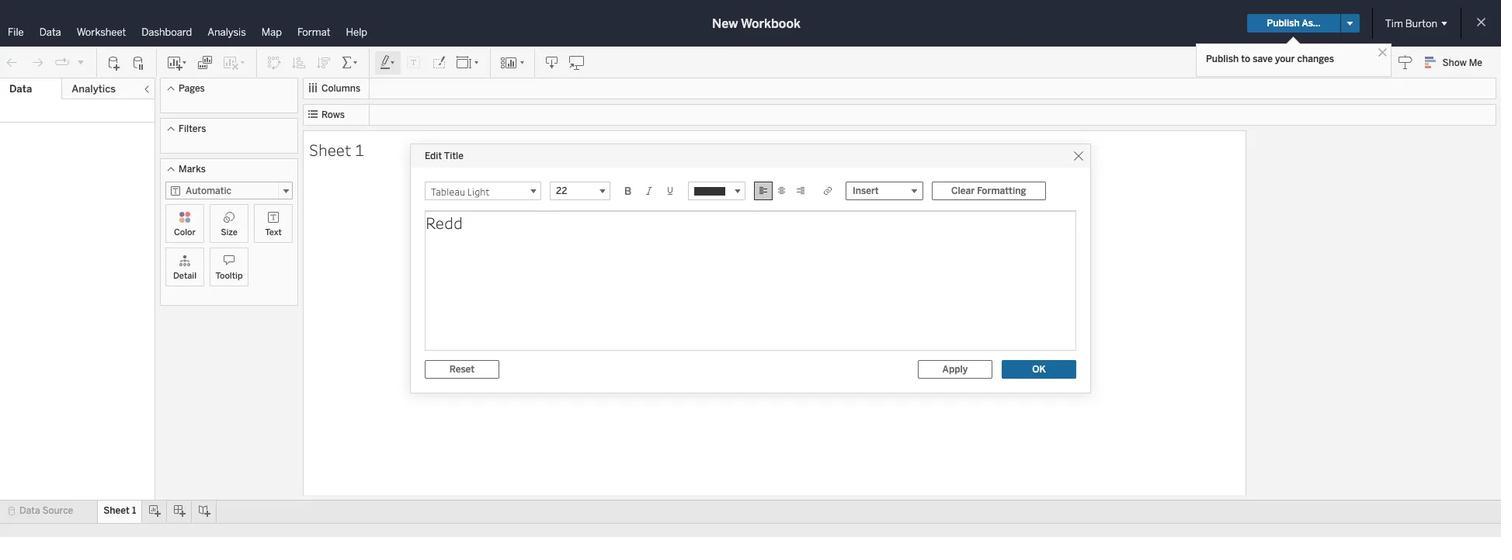 Task type: locate. For each thing, give the bounding box(es) containing it.
ok button
[[1002, 360, 1077, 379]]

new
[[713, 16, 738, 31]]

data
[[39, 26, 61, 38], [9, 83, 32, 95], [19, 506, 40, 517]]

1 vertical spatial sheet
[[104, 506, 130, 517]]

new workbook
[[713, 16, 801, 31]]

data guide image
[[1398, 54, 1414, 70]]

pages
[[179, 83, 205, 94]]

0 vertical spatial sheet 1
[[309, 139, 364, 160]]

map
[[262, 26, 282, 38]]

me
[[1470, 57, 1483, 68]]

changes
[[1298, 54, 1335, 64]]

1 horizontal spatial sheet
[[309, 139, 352, 160]]

1 right 'source'
[[132, 506, 136, 517]]

0 horizontal spatial publish
[[1207, 54, 1239, 64]]

clear
[[952, 186, 975, 197]]

publish to save your changes
[[1207, 54, 1335, 64]]

your
[[1276, 54, 1296, 64]]

sheet 1
[[309, 139, 364, 160], [104, 506, 136, 517]]

0 vertical spatial 1
[[355, 139, 364, 160]]

1 vertical spatial publish
[[1207, 54, 1239, 64]]

0 vertical spatial publish
[[1268, 18, 1300, 29]]

data down the undo icon
[[9, 83, 32, 95]]

burton
[[1406, 17, 1438, 29]]

rows
[[322, 110, 345, 120]]

1 down "columns"
[[355, 139, 364, 160]]

publish for publish to save your changes
[[1207, 54, 1239, 64]]

close image
[[1376, 45, 1391, 60]]

new worksheet image
[[166, 55, 188, 70]]

data up redo image
[[39, 26, 61, 38]]

0 horizontal spatial sheet
[[104, 506, 130, 517]]

worksheet
[[77, 26, 126, 38]]

1
[[355, 139, 364, 160], [132, 506, 136, 517]]

replay animation image up analytics
[[76, 57, 85, 66]]

1 horizontal spatial sheet 1
[[309, 139, 364, 160]]

publish left to on the right top
[[1207, 54, 1239, 64]]

publish
[[1268, 18, 1300, 29], [1207, 54, 1239, 64]]

replay animation image right redo image
[[54, 55, 70, 70]]

publish for publish as...
[[1268, 18, 1300, 29]]

1 vertical spatial sheet 1
[[104, 506, 136, 517]]

pause auto updates image
[[131, 55, 147, 70]]

data source
[[19, 506, 73, 517]]

publish inside button
[[1268, 18, 1300, 29]]

clear formatting button
[[932, 182, 1046, 200]]

tim
[[1386, 17, 1404, 29]]

sheet down rows
[[309, 139, 352, 160]]

collapse image
[[142, 85, 152, 94]]

clear formatting
[[952, 186, 1027, 197]]

source
[[42, 506, 73, 517]]

publish left as... in the right of the page
[[1268, 18, 1300, 29]]

0 horizontal spatial 1
[[132, 506, 136, 517]]

show me
[[1443, 57, 1483, 68]]

0 horizontal spatial replay animation image
[[54, 55, 70, 70]]

1 vertical spatial 1
[[132, 506, 136, 517]]

filters
[[179, 124, 206, 134]]

sheet 1 right 'source'
[[104, 506, 136, 517]]

ok
[[1033, 364, 1046, 375]]

data left 'source'
[[19, 506, 40, 517]]

file
[[8, 26, 24, 38]]

analysis
[[208, 26, 246, 38]]

1 vertical spatial data
[[9, 83, 32, 95]]

1 horizontal spatial publish
[[1268, 18, 1300, 29]]

sheet
[[309, 139, 352, 160], [104, 506, 130, 517]]

formatting
[[978, 186, 1027, 197]]

swap rows and columns image
[[266, 55, 282, 70]]

sheet right 'source'
[[104, 506, 130, 517]]

color
[[174, 228, 196, 238]]

0 vertical spatial sheet
[[309, 139, 352, 160]]

show
[[1443, 57, 1467, 68]]

as...
[[1302, 18, 1321, 29]]

sheet 1 down rows
[[309, 139, 364, 160]]

replay animation image
[[54, 55, 70, 70], [76, 57, 85, 66]]

size
[[221, 228, 238, 238]]



Task type: vqa. For each thing, say whether or not it's contained in the screenshot.
Undo Image
yes



Task type: describe. For each thing, give the bounding box(es) containing it.
dashboard
[[142, 26, 192, 38]]

reset
[[450, 364, 475, 375]]

publish your workbook to edit in tableau desktop image
[[569, 55, 585, 70]]

duplicate image
[[197, 55, 213, 70]]

text
[[265, 228, 282, 238]]

show/hide cards image
[[500, 55, 525, 70]]

to
[[1242, 54, 1251, 64]]

tim burton
[[1386, 17, 1438, 29]]

marks
[[179, 164, 206, 175]]

fit image
[[456, 55, 481, 70]]

clear sheet image
[[222, 55, 247, 70]]

tooltip
[[216, 271, 243, 281]]

format workbook image
[[431, 55, 447, 70]]

reset button
[[425, 360, 500, 379]]

undo image
[[5, 55, 20, 70]]

detail
[[173, 271, 197, 281]]

edit
[[425, 151, 442, 162]]

apply
[[943, 364, 968, 375]]

new data source image
[[106, 55, 122, 70]]

0 horizontal spatial sheet 1
[[104, 506, 136, 517]]

columns
[[322, 83, 361, 94]]

edit title dialog
[[411, 145, 1091, 393]]

highlight image
[[379, 55, 397, 70]]

save
[[1253, 54, 1273, 64]]

2 vertical spatial data
[[19, 506, 40, 517]]

show labels image
[[406, 55, 422, 70]]

help
[[346, 26, 368, 38]]

publish as... button
[[1248, 14, 1341, 33]]

apply button
[[918, 360, 993, 379]]

1 horizontal spatial 1
[[355, 139, 364, 160]]

sort descending image
[[316, 55, 332, 70]]

title
[[444, 151, 464, 162]]

format
[[297, 26, 331, 38]]

sort ascending image
[[291, 55, 307, 70]]

redo image
[[30, 55, 45, 70]]

show me button
[[1418, 51, 1497, 75]]

publish as...
[[1268, 18, 1321, 29]]

1 horizontal spatial replay animation image
[[76, 57, 85, 66]]

download image
[[545, 55, 560, 70]]

totals image
[[341, 55, 360, 70]]

edit title
[[425, 151, 464, 162]]

0 vertical spatial data
[[39, 26, 61, 38]]

workbook
[[741, 16, 801, 31]]

analytics
[[72, 83, 116, 95]]



